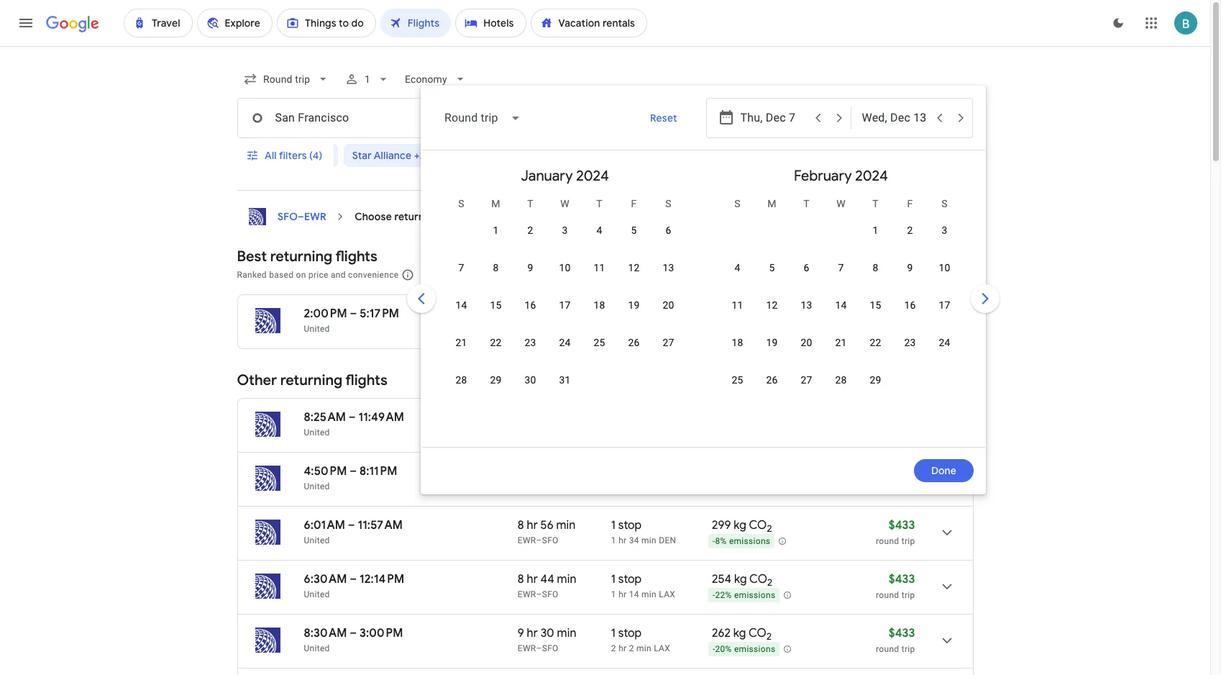 Task type: describe. For each thing, give the bounding box(es) containing it.
all filters (4) button
[[237, 138, 334, 173]]

1 fees from the left
[[550, 270, 567, 280]]

-22% emissions
[[713, 590, 776, 600]]

kg for 299
[[734, 518, 747, 533]]

1 stop flight. element for 8 hr 44 min
[[612, 572, 642, 589]]

return
[[395, 210, 425, 223]]

mon, jan 1 element
[[493, 223, 499, 237]]

1 16 button from the left
[[513, 298, 548, 332]]

254
[[712, 572, 732, 587]]

5 for fri, jan 5 'element'
[[631, 225, 637, 236]]

tue, jan 9 element
[[528, 261, 534, 275]]

8:30 am – 3:00 pm united
[[304, 626, 403, 653]]

1 vertical spatial 5 button
[[755, 261, 790, 295]]

passenger
[[787, 270, 829, 280]]

1 vertical spatial 18 button
[[721, 335, 755, 370]]

4:50 pm – 8:11 pm united
[[304, 464, 398, 492]]

Arrival time: 5:17 PM. text field
[[360, 307, 399, 321]]

flights for other returning flights
[[346, 371, 388, 389]]

prices
[[423, 270, 449, 280]]

flights for best returning flights
[[336, 248, 378, 266]]

alliance
[[374, 149, 412, 162]]

44
[[541, 572, 555, 587]]

0 horizontal spatial 20 button
[[652, 298, 686, 332]]

0 vertical spatial 5 button
[[617, 223, 652, 258]]

1 vertical spatial 26 button
[[755, 373, 790, 407]]

2 inside 254 kg co 2
[[768, 577, 773, 589]]

– for 5:17 pm
[[350, 307, 357, 321]]

times
[[708, 149, 736, 162]]

best returning flights
[[237, 248, 378, 266]]

star alliance +2
[[352, 149, 426, 162]]

reset
[[651, 112, 678, 124]]

convenience
[[348, 270, 399, 280]]

0 horizontal spatial 4 button
[[583, 223, 617, 258]]

row up fri, feb 9 element
[[859, 211, 963, 258]]

sun, jan 28 element
[[456, 373, 467, 387]]

13 for tue, feb 13 element
[[801, 299, 813, 311]]

1 vertical spatial 19 button
[[755, 335, 790, 370]]

Departure time: 8:30 AM. text field
[[304, 626, 347, 640]]

$423 for $423
[[889, 307, 916, 321]]

duration
[[910, 149, 952, 162]]

15 for thu, feb 15 'element'
[[870, 299, 882, 311]]

30 inside the 9 hr 30 min ewr – sfo
[[541, 626, 555, 640]]

tue, jan 30 element
[[525, 373, 537, 387]]

grid containing january 2024
[[427, 156, 980, 456]]

423 US dollars text field
[[889, 464, 916, 479]]

1 inside popup button
[[365, 73, 371, 85]]

reset button
[[633, 101, 695, 135]]

change appearance image
[[1102, 6, 1136, 40]]

18 for "sun, feb 18" 'element'
[[732, 337, 744, 348]]

1 vertical spatial 11 button
[[721, 298, 755, 332]]

5 for mon, feb 5 element
[[770, 262, 775, 273]]

31 button
[[548, 373, 583, 407]]

8:25 am
[[304, 410, 346, 425]]

28 for wed, feb 28 element
[[836, 374, 847, 386]]

m for january 2024
[[492, 198, 501, 209]]

24 button inside february 2024 row group
[[928, 335, 963, 370]]

2024 for january 2024
[[577, 167, 609, 185]]

3 t from the left
[[804, 198, 810, 209]]

times button
[[699, 144, 761, 167]]

8 inside 8 hr 56 min ewr – sfo
[[518, 518, 524, 533]]

$433 for 254
[[889, 572, 916, 587]]

1 stop flight. element for 8 hr 56 min
[[612, 518, 642, 535]]

15 for mon, jan 15 element
[[490, 299, 502, 311]]

done button
[[914, 453, 974, 488]]

2 16 button from the left
[[893, 298, 928, 332]]

2 28 button from the left
[[824, 373, 859, 407]]

wed, feb 21 element
[[836, 335, 847, 350]]

mon, jan 22 element
[[490, 335, 502, 350]]

433 US dollars text field
[[889, 572, 916, 587]]

19 for fri, jan 19 element
[[629, 299, 640, 311]]

next image
[[968, 281, 1003, 316]]

row up thu, jan 11 element
[[479, 211, 686, 258]]

6 for sat, jan 6 element
[[666, 225, 672, 236]]

299 kg co 2
[[712, 518, 773, 535]]

based
[[269, 270, 294, 280]]

min inside 1 stop 1 hr 34 min den
[[642, 535, 657, 545]]

11 for sun, feb 11 element
[[732, 299, 744, 311]]

2 inside kg co 2
[[769, 311, 774, 323]]

4 for sun, feb 4 element
[[735, 262, 741, 273]]

fri, feb 2 element
[[908, 223, 914, 237]]

for
[[570, 270, 581, 280]]

sat, feb 10 element
[[939, 261, 951, 275]]

less emissions button
[[456, 144, 560, 167]]

1 and from the left
[[331, 270, 346, 280]]

all
[[264, 149, 277, 162]]

2 21 button from the left
[[824, 335, 859, 370]]

0 horizontal spatial 26 button
[[617, 335, 652, 370]]

1 28 button from the left
[[444, 373, 479, 407]]

choose return to san francisco
[[355, 210, 507, 223]]

2 t from the left
[[597, 198, 603, 209]]

leaves newark liberty international airport at 6:30 am on wednesday, december 13 and arrives at san francisco international airport at 12:14 pm on wednesday, december 13. element
[[304, 572, 405, 587]]

row containing 21
[[444, 329, 686, 370]]

wed, jan 31 element
[[559, 373, 571, 387]]

bags
[[582, 149, 606, 162]]

$433 for 299
[[889, 518, 916, 533]]

27 for sat, jan 27 element
[[663, 337, 675, 348]]

20 for 'sat, jan 20' element
[[663, 299, 675, 311]]

bag
[[704, 270, 719, 280]]

connecting airports
[[775, 149, 872, 162]]

star
[[352, 149, 372, 162]]

apply.
[[761, 270, 784, 280]]

january 2024
[[521, 167, 609, 185]]

by:
[[937, 268, 951, 281]]

1 vertical spatial 27 button
[[790, 373, 824, 407]]

include
[[451, 270, 480, 280]]

27 for tue, feb 27 element
[[801, 374, 813, 386]]

wed, feb 14 element
[[836, 298, 847, 312]]

francisco
[[460, 210, 507, 223]]

20%
[[716, 644, 732, 654]]

433 US dollars text field
[[889, 518, 916, 533]]

4:50 pm
[[304, 464, 347, 479]]

2 down total duration 9 hr 30 min. element
[[612, 643, 617, 653]]

all filters (4)
[[264, 149, 322, 162]]

0 horizontal spatial 6 button
[[652, 223, 686, 258]]

– for 11:57 am
[[348, 518, 355, 533]]

2 s from the left
[[666, 198, 672, 209]]

6 for 6 hr 17 min
[[518, 307, 524, 321]]

8 button inside february 2024 row group
[[859, 261, 893, 295]]

mon, feb 12 element
[[767, 298, 778, 312]]

adult.
[[591, 270, 614, 280]]

18 for thu, jan 18 element
[[594, 299, 606, 311]]

row containing 14
[[444, 291, 686, 332]]

total duration 9 hr 30 min. element
[[518, 626, 612, 643]]

12:14 pm
[[360, 572, 405, 587]]

5:17 pm
[[360, 307, 399, 321]]

– inside the 9 hr 30 min ewr – sfo
[[537, 643, 542, 653]]

262 kg co 2
[[712, 626, 772, 643]]

wed, jan 3 element
[[562, 223, 568, 237]]

8 hr 56 min ewr – sfo
[[518, 518, 576, 545]]

$433 for 262
[[889, 626, 916, 640]]

14 inside 1 stop 1 hr 14 min lax
[[629, 589, 640, 599]]

emissions inside popup button
[[488, 149, 536, 162]]

trip for 262
[[902, 644, 916, 654]]

emissions for 299
[[730, 536, 771, 546]]

1 button
[[339, 62, 396, 96]]

1 button for january 2024
[[479, 223, 513, 258]]

united for 6:30 am
[[304, 589, 330, 599]]

2 fees from the left
[[722, 270, 739, 280]]

swap origin and destination. image
[[457, 109, 475, 127]]

2:00 pm – 5:17 pm united
[[304, 307, 399, 334]]

wed, jan 17 element
[[559, 298, 571, 312]]

13 for sat, jan 13 element
[[663, 262, 675, 273]]

taxes
[[518, 270, 540, 280]]

flight details. leaves newark liberty international airport at 6:01 am on wednesday, december 13 and arrives at san francisco international airport at 11:57 am on wednesday, december 13. image
[[930, 515, 965, 550]]

leaves newark liberty international airport at 8:25 am on wednesday, december 13 and arrives at san francisco international airport at 11:49 am on wednesday, december 13. element
[[304, 410, 404, 425]]

kg inside kg co 2
[[736, 307, 748, 321]]

0 vertical spatial 12 button
[[617, 261, 652, 295]]

co inside kg co 2
[[751, 307, 769, 321]]

0 vertical spatial 11 button
[[583, 261, 617, 295]]

san
[[440, 210, 457, 223]]

price button
[[636, 144, 693, 167]]

8:30 am
[[304, 626, 347, 640]]

hr inside 8 hr 44 min ewr – sfo
[[527, 572, 538, 587]]

passenger assistance button
[[787, 270, 875, 280]]

fri, feb 23 element
[[905, 335, 917, 350]]

– for 11:49 am
[[349, 410, 356, 425]]

round for 299
[[877, 536, 900, 546]]

total duration 8 hr 44 min. element
[[518, 572, 612, 589]]

8:11 pm
[[360, 464, 398, 479]]

Arrival time: 3:00 PM. text field
[[360, 626, 403, 640]]

thu, jan 11 element
[[594, 261, 606, 275]]

learn more about ranking image
[[402, 268, 415, 281]]

2 inside 299 kg co 2
[[767, 523, 773, 535]]

january 2024 row group
[[427, 156, 703, 441]]

wed, jan 24 element
[[559, 335, 571, 350]]

airports
[[833, 149, 872, 162]]

2 bags
[[574, 149, 606, 162]]

2 right the mon, jan 1 element
[[528, 225, 534, 236]]

6 hr 17 min
[[518, 307, 574, 321]]

1 t from the left
[[528, 198, 534, 209]]

+
[[542, 270, 547, 280]]

wed, jan 10 element
[[559, 261, 571, 275]]

24 for sat, feb 24 element
[[939, 337, 951, 348]]

sort by: button
[[908, 261, 974, 287]]

22 for "thu, feb 22" element
[[870, 337, 882, 348]]

sfo – ewr
[[277, 210, 326, 223]]

tue, feb 6 element
[[804, 261, 810, 275]]

1 vertical spatial 6 button
[[790, 261, 824, 295]]

+2
[[414, 149, 426, 162]]

2 inside popup button
[[574, 149, 580, 162]]

united for 8:30 am
[[304, 643, 330, 653]]

other returning flights
[[237, 371, 388, 389]]

1 inside the january 2024 row group
[[493, 225, 499, 236]]

row containing 11
[[721, 291, 963, 332]]

26 for fri, jan 26 element
[[629, 337, 640, 348]]

leaves newark liberty international airport at 8:30 am on wednesday, december 13 and arrives at san francisco international airport at 3:00 pm on wednesday, december 13. element
[[304, 626, 403, 640]]

sun, jan 7 element
[[459, 261, 465, 275]]

kg for 254
[[735, 572, 747, 587]]

sat, jan 6 element
[[666, 223, 672, 237]]

optional
[[616, 270, 650, 280]]

w for february
[[837, 198, 846, 209]]

row containing 28
[[444, 366, 583, 407]]

24 for wed, jan 24 'element'
[[559, 337, 571, 348]]

0 horizontal spatial 27 button
[[652, 335, 686, 370]]

30 inside button
[[525, 374, 537, 386]]

Arrival time: 12:14 PM. text field
[[360, 572, 405, 587]]

stop for 9 hr 30 min
[[619, 626, 642, 640]]

on
[[296, 270, 306, 280]]

sort by:
[[914, 268, 951, 281]]

1 22 button from the left
[[479, 335, 513, 370]]

9 button inside the january 2024 row group
[[513, 261, 548, 295]]

lax for 262
[[654, 643, 671, 653]]

17 for wed, jan 17 element
[[559, 299, 571, 311]]

february
[[795, 167, 853, 185]]

2 inside 262 kg co 2
[[767, 631, 772, 643]]

fri, jan 12 element
[[629, 261, 640, 275]]

nonstop flight. element
[[612, 307, 656, 323]]

min up wed, jan 24 'element'
[[554, 307, 574, 321]]

f for february 2024
[[908, 198, 914, 209]]

hr inside 1 stop 1 hr 34 min den
[[619, 535, 627, 545]]

thu, feb 8 element
[[873, 261, 879, 275]]

min inside the 9 hr 30 min ewr – sfo
[[557, 626, 577, 640]]

24 button inside the january 2024 row group
[[548, 335, 583, 370]]

1 14 button from the left
[[444, 298, 479, 332]]

8 button inside the january 2024 row group
[[479, 261, 513, 295]]

Arrival time: 11:57 AM. text field
[[358, 518, 403, 533]]

kg for 262
[[734, 626, 747, 640]]

– inside 8 hr 44 min ewr – sfo
[[537, 589, 542, 599]]

2 14 button from the left
[[824, 298, 859, 332]]

previous image
[[404, 281, 439, 316]]

nonstop
[[612, 307, 656, 321]]

sat, jan 20 element
[[663, 298, 675, 312]]

Departure time: 6:01 AM. text field
[[304, 518, 345, 533]]

0 vertical spatial 25 button
[[583, 335, 617, 370]]

-20% emissions
[[713, 644, 776, 654]]

done
[[932, 464, 957, 477]]

assistance
[[832, 270, 875, 280]]

trip for 299
[[902, 536, 916, 546]]

Arrival time: 11:49 AM. text field
[[359, 410, 404, 425]]

flight details. leaves newark liberty international airport at 8:30 am on wednesday, december 13 and arrives at san francisco international airport at 3:00 pm on wednesday, december 13. image
[[930, 623, 965, 658]]

hr up tue, jan 23 element
[[527, 307, 538, 321]]

9 button inside february 2024 row group
[[893, 261, 928, 295]]

fri, feb 16 element
[[905, 298, 917, 312]]

2 7 button from the left
[[824, 261, 859, 295]]

mon, feb 26 element
[[767, 373, 778, 387]]

total duration 8 hr 56 min. element
[[518, 518, 612, 535]]

0 vertical spatial 13 button
[[652, 261, 686, 295]]

choose
[[355, 210, 392, 223]]

13 button inside february 2024 row group
[[790, 298, 824, 332]]

min inside 8 hr 44 min ewr – sfo
[[557, 572, 577, 587]]

round for 262
[[877, 644, 900, 654]]

best
[[237, 248, 267, 266]]

emissions for 254
[[735, 590, 776, 600]]

4 for "thu, jan 4" element
[[597, 225, 603, 236]]

stop for 8 hr 44 min
[[619, 572, 642, 587]]

flight details. leaves newark liberty international airport at 6:30 am on wednesday, december 13 and arrives at san francisco international airport at 12:14 pm on wednesday, december 13. image
[[930, 569, 965, 604]]

28 for sun, jan 28 element
[[456, 374, 467, 386]]

leaves newark liberty international airport at 2:00 pm on wednesday, december 13 and arrives at san francisco international airport at 5:17 pm on wednesday, december 13. element
[[304, 307, 399, 321]]

sat, jan 27 element
[[663, 335, 675, 350]]

0 horizontal spatial 18 button
[[583, 298, 617, 332]]

hr inside 1 stop 1 hr 14 min lax
[[619, 589, 627, 599]]

ranked based on price and convenience
[[237, 270, 399, 280]]

6 for tue, feb 6 element
[[804, 262, 810, 273]]

co for 299
[[749, 518, 767, 533]]

9 hr 30 min ewr – sfo
[[518, 626, 577, 653]]

connecting airports button
[[766, 144, 896, 167]]

fri, jan 5 element
[[631, 223, 637, 237]]

ranked
[[237, 270, 267, 280]]

16 for tue, jan 16 element
[[525, 299, 537, 311]]

february 2024 row group
[[703, 156, 980, 441]]

8:25 am – 11:49 am united
[[304, 410, 404, 438]]

0 horizontal spatial 19 button
[[617, 298, 652, 332]]

united for 8:25 am
[[304, 427, 330, 438]]

- for 299
[[713, 536, 716, 546]]

mon, jan 29 element
[[490, 373, 502, 387]]

total duration 6 hr 17 min. element
[[518, 307, 612, 323]]

1 horizontal spatial 12 button
[[755, 298, 790, 332]]

9 for "tue, jan 9" element
[[528, 262, 534, 273]]

1 vertical spatial 20 button
[[790, 335, 824, 370]]



Task type: locate. For each thing, give the bounding box(es) containing it.
23 for tue, jan 23 element
[[525, 337, 537, 348]]

0 vertical spatial 12
[[629, 262, 640, 273]]

kg inside 254 kg co 2
[[735, 572, 747, 587]]

1 horizontal spatial 7 button
[[824, 261, 859, 295]]

Departure time: 6:30 AM. text field
[[304, 572, 347, 587]]

1 15 from the left
[[490, 299, 502, 311]]

2 trip from the top
[[902, 536, 916, 546]]

15
[[490, 299, 502, 311], [870, 299, 882, 311]]

254 kg co 2
[[712, 572, 773, 589]]

min down layover (1 of 1) is a 1 hr 14 min layover at los angeles international airport in los angeles. 'element'
[[637, 643, 652, 653]]

12 for 'mon, feb 12' element
[[767, 299, 778, 311]]

s up francisco
[[459, 198, 465, 209]]

$423 for $423 round trip
[[889, 464, 916, 479]]

emissions for 262
[[735, 644, 776, 654]]

– for 3:00 pm
[[350, 626, 357, 640]]

1 15 button from the left
[[479, 298, 513, 332]]

19
[[629, 299, 640, 311], [767, 337, 778, 348]]

0 horizontal spatial m
[[492, 198, 501, 209]]

6 inside the january 2024 row group
[[666, 225, 672, 236]]

thu, feb 29 element
[[870, 373, 882, 387]]

29
[[490, 374, 502, 386], [870, 374, 882, 386]]

9 button up tue, jan 16 element
[[513, 261, 548, 295]]

1 vertical spatial 13
[[801, 299, 813, 311]]

1 horizontal spatial fees
[[722, 270, 739, 280]]

0 horizontal spatial 3
[[562, 225, 568, 236]]

lax for 254
[[659, 589, 676, 599]]

lax inside 1 stop 2 hr 2 min lax
[[654, 643, 671, 653]]

14 up 1 stop 2 hr 2 min lax
[[629, 589, 640, 599]]

28 right tue, feb 27 element
[[836, 374, 847, 386]]

3 button for january 2024
[[548, 223, 583, 258]]

1 $433 from the top
[[889, 518, 916, 533]]

1 horizontal spatial 10 button
[[928, 261, 963, 295]]

2 down layover (1 of 1) is a 1 hr 14 min layover at los angeles international airport in los angeles. 'element'
[[629, 643, 635, 653]]

0 horizontal spatial 25 button
[[583, 335, 617, 370]]

24 button
[[548, 335, 583, 370], [928, 335, 963, 370]]

– up best returning flights
[[298, 210, 304, 223]]

w
[[561, 198, 570, 209], [837, 198, 846, 209]]

2 $423 from the top
[[889, 464, 916, 479]]

m up francisco
[[492, 198, 501, 209]]

11:49 am
[[359, 410, 404, 425]]

2024 inside the january 2024 row group
[[577, 167, 609, 185]]

1 $423 from the top
[[889, 307, 916, 321]]

1 horizontal spatial 22 button
[[859, 335, 893, 370]]

15 button
[[479, 298, 513, 332], [859, 298, 893, 332]]

1 s from the left
[[459, 198, 465, 209]]

3 round from the top
[[877, 590, 900, 600]]

hr down layover (1 of 1) is a 1 hr 14 min layover at los angeles international airport in los angeles. 'element'
[[619, 643, 627, 653]]

2 vertical spatial $433 round trip
[[877, 626, 916, 654]]

0 horizontal spatial 23 button
[[513, 335, 548, 370]]

21 button up sun, jan 28 element
[[444, 335, 479, 370]]

1 vertical spatial lax
[[654, 643, 671, 653]]

4 t from the left
[[873, 198, 879, 209]]

0 horizontal spatial 11 button
[[583, 261, 617, 295]]

0 vertical spatial 11
[[594, 262, 606, 273]]

$433 round trip up 433 us dollars text box
[[877, 518, 916, 546]]

6:30 am
[[304, 572, 347, 587]]

co for 254
[[750, 572, 768, 587]]

kg up -8% emissions
[[734, 518, 747, 533]]

None field
[[237, 66, 336, 92], [399, 66, 473, 92], [433, 101, 533, 135], [237, 66, 336, 92], [399, 66, 473, 92], [433, 101, 533, 135]]

433 US dollars text field
[[889, 626, 916, 640]]

30 button
[[513, 373, 548, 407]]

22 for mon, jan 22 element
[[490, 337, 502, 348]]

s down 'times' popup button
[[735, 198, 741, 209]]

w for january
[[561, 198, 570, 209]]

none search field containing january 2024
[[228, 62, 1003, 494]]

sat, jan 13 element
[[663, 261, 675, 275]]

1 16 from the left
[[525, 299, 537, 311]]

tue, feb 20 element
[[801, 335, 813, 350]]

26 for the 'mon, feb 26' element
[[767, 374, 778, 386]]

Departure time: 4:50 PM. text field
[[304, 464, 347, 479]]

10 for wed, jan 10 element
[[559, 262, 571, 273]]

17 for sat, feb 17 element
[[939, 299, 951, 311]]

14 button
[[444, 298, 479, 332], [824, 298, 859, 332]]

3 for february 2024
[[942, 225, 948, 236]]

emissions down 262 kg co 2
[[735, 644, 776, 654]]

28 inside february 2024 row group
[[836, 374, 847, 386]]

layover (1 of 1) is a 1 hr 14 min layover at los angeles international airport in los angeles. element
[[612, 589, 705, 600]]

34
[[629, 535, 640, 545]]

tue, jan 2 element
[[528, 223, 534, 237]]

thu, jan 4 element
[[597, 223, 603, 237]]

1 horizontal spatial 7
[[839, 262, 845, 273]]

24 down total duration 6 hr 17 min. element
[[559, 337, 571, 348]]

13 button up tue, feb 20 element
[[790, 298, 824, 332]]

united for 6:01 am
[[304, 535, 330, 545]]

5 button
[[617, 223, 652, 258], [755, 261, 790, 295]]

1 horizontal spatial 8 button
[[859, 261, 893, 295]]

hr down 8 hr 44 min ewr – sfo
[[527, 626, 538, 640]]

12 inside the january 2024 row group
[[629, 262, 640, 273]]

price
[[644, 149, 669, 162]]

tue, jan 23 element
[[525, 335, 537, 350]]

1 stop flight. element for 9 hr 30 min
[[612, 626, 642, 643]]

1 horizontal spatial 5 button
[[755, 261, 790, 295]]

sfo for 12:14 pm
[[542, 589, 559, 599]]

hr inside the 9 hr 30 min ewr – sfo
[[527, 626, 538, 640]]

0 vertical spatial 19 button
[[617, 298, 652, 332]]

1 vertical spatial 19
[[767, 337, 778, 348]]

29 for thu, feb 29 element
[[870, 374, 882, 386]]

2 22 from the left
[[870, 337, 882, 348]]

united inside the 2:00 pm – 5:17 pm united
[[304, 324, 330, 334]]

2 1 button from the left
[[859, 223, 893, 258]]

row containing 25
[[721, 366, 893, 407]]

1 vertical spatial 5
[[770, 262, 775, 273]]

2 22 button from the left
[[859, 335, 893, 370]]

1 stop flight. element
[[612, 518, 642, 535], [612, 572, 642, 589], [612, 626, 642, 643]]

0 horizontal spatial 12
[[629, 262, 640, 273]]

min inside 1 stop 2 hr 2 min lax
[[637, 643, 652, 653]]

12 inside february 2024 row group
[[767, 299, 778, 311]]

25 inside february 2024 row group
[[732, 374, 744, 386]]

trip inside $423 round trip
[[902, 482, 916, 492]]

trip
[[902, 482, 916, 492], [902, 536, 916, 546], [902, 590, 916, 600], [902, 644, 916, 654]]

17
[[559, 299, 571, 311], [939, 299, 951, 311], [541, 307, 552, 321]]

5 button up fri, jan 12 element
[[617, 223, 652, 258]]

22
[[490, 337, 502, 348], [870, 337, 882, 348]]

$433 left flight details. leaves newark liberty international airport at 6:30 am on wednesday, december 13 and arrives at san francisco international airport at 12:14 pm on wednesday, december 13. icon
[[889, 572, 916, 587]]

stop for 8 hr 56 min
[[619, 518, 642, 533]]

0 horizontal spatial 1 button
[[479, 223, 513, 258]]

ewr inside 8 hr 56 min ewr – sfo
[[518, 535, 537, 545]]

$423 inside $423 round trip
[[889, 464, 916, 479]]

2 f from the left
[[908, 198, 914, 209]]

1 horizontal spatial w
[[837, 198, 846, 209]]

3 1 stop flight. element from the top
[[612, 626, 642, 643]]

3 $433 from the top
[[889, 626, 916, 640]]

co
[[751, 307, 769, 321], [749, 518, 767, 533], [750, 572, 768, 587], [749, 626, 767, 640]]

10 for the 'sat, feb 10' element
[[939, 262, 951, 273]]

sfo inside 8 hr 44 min ewr – sfo
[[542, 589, 559, 599]]

kg
[[736, 307, 748, 321], [734, 518, 747, 533], [735, 572, 747, 587], [734, 626, 747, 640]]

9 down 8 hr 44 min ewr – sfo
[[518, 626, 524, 640]]

2 m from the left
[[768, 198, 777, 209]]

0 horizontal spatial 15
[[490, 299, 502, 311]]

2 29 from the left
[[870, 374, 882, 386]]

to
[[427, 210, 438, 223]]

min down 8 hr 44 min ewr – sfo
[[557, 626, 577, 640]]

6 united from the top
[[304, 643, 330, 653]]

2 3 from the left
[[942, 225, 948, 236]]

16
[[525, 299, 537, 311], [905, 299, 917, 311]]

row
[[479, 211, 686, 258], [859, 211, 963, 258], [444, 254, 686, 295], [721, 254, 963, 295], [444, 291, 686, 332], [721, 291, 963, 332], [444, 329, 686, 370], [721, 329, 963, 370], [444, 366, 583, 407], [721, 366, 893, 407]]

0 horizontal spatial f
[[631, 198, 637, 209]]

ewr up best returning flights
[[304, 210, 326, 223]]

ewr for 3:00 pm
[[518, 643, 537, 653]]

fri, feb 9 element
[[908, 261, 914, 275]]

0 vertical spatial 30
[[525, 374, 537, 386]]

26 button right sun, feb 25 element
[[755, 373, 790, 407]]

22 button up mon, jan 29 element
[[479, 335, 513, 370]]

0 vertical spatial -
[[713, 536, 716, 546]]

19 inside february 2024 row group
[[767, 337, 778, 348]]

8 button up mon, jan 15 element
[[479, 261, 513, 295]]

1 24 button from the left
[[548, 335, 583, 370]]

flight details. leaves newark liberty international airport at 4:50 pm on wednesday, december 13 and arrives at san francisco international airport at 8:11 pm on wednesday, december 13. image
[[930, 461, 965, 496]]

sfo up best returning flights
[[277, 210, 298, 223]]

14 inside february 2024 row group
[[836, 299, 847, 311]]

1 horizontal spatial 20
[[801, 337, 813, 348]]

26 button
[[617, 335, 652, 370], [755, 373, 790, 407]]

sun, jan 14 element
[[456, 298, 467, 312]]

ewr for 11:57 am
[[518, 535, 537, 545]]

returning up on in the left top of the page
[[270, 248, 333, 266]]

$433 round trip for 254
[[877, 572, 916, 600]]

12 button up mon, feb 19 'element'
[[755, 298, 790, 332]]

25 button left fri, jan 26 element
[[583, 335, 617, 370]]

22 inside the january 2024 row group
[[490, 337, 502, 348]]

7 button
[[444, 261, 479, 295], [824, 261, 859, 295]]

0 horizontal spatial 10 button
[[548, 261, 583, 295]]

1 29 button from the left
[[479, 373, 513, 407]]

20 button up sat, jan 27 element
[[652, 298, 686, 332]]

kg co 2
[[733, 307, 774, 323]]

1 vertical spatial 25 button
[[721, 373, 755, 407]]

mon, jan 8 element
[[493, 261, 499, 275]]

1 united from the top
[[304, 324, 330, 334]]

s up sat, feb 3 element
[[942, 198, 948, 209]]

- for 254
[[713, 590, 716, 600]]

2 8 button from the left
[[859, 261, 893, 295]]

9
[[528, 262, 534, 273], [908, 262, 914, 273], [518, 626, 524, 640]]

1 inside 1 stop 2 hr 2 min lax
[[612, 626, 616, 640]]

trip down 423 us dollars text field
[[902, 482, 916, 492]]

m inside february 2024 row group
[[768, 198, 777, 209]]

1 vertical spatial 26
[[767, 374, 778, 386]]

ewr for 12:14 pm
[[518, 589, 537, 599]]

hr inside 1 stop 2 hr 2 min lax
[[619, 643, 627, 653]]

sfo inside 8 hr 56 min ewr – sfo
[[542, 535, 559, 545]]

3 trip from the top
[[902, 590, 916, 600]]

1 round from the top
[[877, 482, 900, 492]]

2024 down bags
[[577, 167, 609, 185]]

3 s from the left
[[735, 198, 741, 209]]

3 button
[[548, 223, 583, 258], [928, 223, 963, 258]]

row containing 18
[[721, 329, 963, 370]]

- for 262
[[713, 644, 716, 654]]

16 down taxes
[[525, 299, 537, 311]]

0 horizontal spatial 28 button
[[444, 373, 479, 407]]

22%
[[716, 590, 732, 600]]

3 - from the top
[[713, 644, 716, 654]]

thu, jan 18 element
[[594, 298, 606, 312]]

– for ewr
[[298, 210, 304, 223]]

$433 left the flight details. leaves newark liberty international airport at 6:01 am on wednesday, december 13 and arrives at san francisco international airport at 11:57 am on wednesday, december 13. image
[[889, 518, 916, 533]]

co inside 262 kg co 2
[[749, 626, 767, 640]]

0 horizontal spatial 11
[[594, 262, 606, 273]]

thu, feb 1 element
[[873, 223, 879, 237]]

0 vertical spatial 18 button
[[583, 298, 617, 332]]

1 3 from the left
[[562, 225, 568, 236]]

mon, feb 19 element
[[767, 335, 778, 350]]

25 for thu, jan 25 element
[[594, 337, 606, 348]]

2 button up fri, feb 9 element
[[893, 223, 928, 258]]

round down 423 us dollars text field
[[877, 482, 900, 492]]

stop up layover (1 of 1) is a 2 hr 2 min layover at los angeles international airport in los angeles. element
[[619, 626, 642, 640]]

1 23 from the left
[[525, 337, 537, 348]]

co right sun, feb 11 element
[[751, 307, 769, 321]]

co up -20% emissions
[[749, 626, 767, 640]]

21 for wed, feb 21 element
[[836, 337, 847, 348]]

0 horizontal spatial 26
[[629, 337, 640, 348]]

3 right the fri, feb 2 element
[[942, 225, 948, 236]]

6 right mon, feb 5 element
[[804, 262, 810, 273]]

13
[[663, 262, 675, 273], [801, 299, 813, 311]]

min right 34
[[642, 535, 657, 545]]

mon, feb 5 element
[[770, 261, 775, 275]]

15 button up "thu, feb 22" element
[[859, 298, 893, 332]]

0 horizontal spatial 15 button
[[479, 298, 513, 332]]

min right 56
[[557, 518, 576, 533]]

7 right prices
[[459, 262, 465, 273]]

round inside $423 round trip
[[877, 482, 900, 492]]

10 inside the january 2024 row group
[[559, 262, 571, 273]]

2 10 from the left
[[939, 262, 951, 273]]

sun, jan 21 element
[[456, 335, 467, 350]]

7 button up wed, feb 14 element
[[824, 261, 859, 295]]

1 1 stop flight. element from the top
[[612, 518, 642, 535]]

thu, jan 25 element
[[594, 335, 606, 350]]

17 button up wed, jan 24 'element'
[[548, 298, 583, 332]]

2 10 button from the left
[[928, 261, 963, 295]]

m for february 2024
[[768, 198, 777, 209]]

0 horizontal spatial 10
[[559, 262, 571, 273]]

11 button up "sun, feb 18" 'element'
[[721, 298, 755, 332]]

8 hr 44 min ewr – sfo
[[518, 572, 577, 599]]

7 for sun, jan 7 element at the left of the page
[[459, 262, 465, 273]]

5 inside the january 2024 row group
[[631, 225, 637, 236]]

1 24 from the left
[[559, 337, 571, 348]]

2 29 button from the left
[[859, 373, 893, 407]]

23 inside the january 2024 row group
[[525, 337, 537, 348]]

1 horizontal spatial 11
[[732, 299, 744, 311]]

1 22 from the left
[[490, 337, 502, 348]]

star alliance +2 button
[[344, 138, 450, 173]]

sun, feb 18 element
[[732, 335, 744, 350]]

30
[[525, 374, 537, 386], [541, 626, 555, 640]]

21 for sun, jan 21 element
[[456, 337, 467, 348]]

returning for other
[[280, 371, 343, 389]]

1 - from the top
[[713, 536, 716, 546]]

1 horizontal spatial 20 button
[[790, 335, 824, 370]]

– for 12:14 pm
[[350, 572, 357, 587]]

27 inside the january 2024 row group
[[663, 337, 675, 348]]

None text field
[[237, 98, 463, 138]]

1 button
[[479, 223, 513, 258], [859, 223, 893, 258]]

1 horizontal spatial 17 button
[[928, 298, 963, 332]]

0 vertical spatial 4
[[597, 225, 603, 236]]

0 horizontal spatial 29 button
[[479, 373, 513, 407]]

price
[[309, 270, 329, 280]]

$433 round trip for 299
[[877, 518, 916, 546]]

Departure time: 8:25 AM. text field
[[304, 410, 346, 425]]

0 horizontal spatial 21 button
[[444, 335, 479, 370]]

2 button for february 2024
[[893, 223, 928, 258]]

9 inside the 9 hr 30 min ewr – sfo
[[518, 626, 524, 640]]

Arrival time: 8:11 PM. text field
[[360, 464, 398, 479]]

0 horizontal spatial 2 button
[[513, 223, 548, 258]]

– right 8:30 am at the left bottom of the page
[[350, 626, 357, 640]]

1 horizontal spatial 6
[[666, 225, 672, 236]]

1 button for february 2024
[[859, 223, 893, 258]]

1 stop 1 hr 14 min lax
[[612, 572, 676, 599]]

1 9 button from the left
[[513, 261, 548, 295]]

2 stops or fewer, stops, selected image
[[228, 138, 338, 173]]

– inside 6:30 am – 12:14 pm united
[[350, 572, 357, 587]]

t up tue, jan 2 element
[[528, 198, 534, 209]]

9 inside february 2024 row group
[[908, 262, 914, 273]]

22 button
[[479, 335, 513, 370], [859, 335, 893, 370]]

1 horizontal spatial 16
[[905, 299, 917, 311]]

13 inside february 2024 row group
[[801, 299, 813, 311]]

lax inside 1 stop 1 hr 14 min lax
[[659, 589, 676, 599]]

-
[[713, 536, 716, 546], [713, 590, 716, 600], [713, 644, 716, 654]]

min inside 1 stop 1 hr 14 min lax
[[642, 589, 657, 599]]

0 horizontal spatial 9
[[518, 626, 524, 640]]

3 right tue, jan 2 element
[[562, 225, 568, 236]]

ewr inside the 9 hr 30 min ewr – sfo
[[518, 643, 537, 653]]

0 horizontal spatial 14
[[456, 299, 467, 311]]

2 vertical spatial 1 stop flight. element
[[612, 626, 642, 643]]

thu, feb 15 element
[[870, 298, 882, 312]]

7 for wed, feb 7 element
[[839, 262, 845, 273]]

14 button up sun, jan 21 element
[[444, 298, 479, 332]]

None search field
[[228, 62, 1003, 494]]

leaves newark liberty international airport at 4:50 pm on wednesday, december 13 and arrives at san francisco international airport at 8:11 pm on wednesday, december 13. element
[[304, 464, 398, 479]]

2 7 from the left
[[839, 262, 845, 273]]

-8% emissions
[[713, 536, 771, 546]]

0 vertical spatial lax
[[659, 589, 676, 599]]

28
[[456, 374, 467, 386], [836, 374, 847, 386]]

ewr inside 8 hr 44 min ewr – sfo
[[518, 589, 537, 599]]

17 inside the january 2024 row group
[[559, 299, 571, 311]]

23 button left sat, feb 24 element
[[893, 335, 928, 370]]

main content
[[237, 202, 974, 675]]

1 horizontal spatial 22
[[870, 337, 882, 348]]

6:01 am – 11:57 am united
[[304, 518, 403, 545]]

11 for thu, jan 11 element
[[594, 262, 606, 273]]

$433
[[889, 518, 916, 533], [889, 572, 916, 587], [889, 626, 916, 640]]

9 left sort
[[908, 262, 914, 273]]

18 down kg co 2 at the right of page
[[732, 337, 744, 348]]

9 button
[[513, 261, 548, 295], [893, 261, 928, 295]]

m down connecting
[[768, 198, 777, 209]]

28 button left mon, jan 29 element
[[444, 373, 479, 407]]

8 button up thu, feb 15 'element'
[[859, 261, 893, 295]]

14 for sun, jan 14 element
[[456, 299, 467, 311]]

w up wed, jan 3 element on the top
[[561, 198, 570, 209]]

0 horizontal spatial 22
[[490, 337, 502, 348]]

2 $433 from the top
[[889, 572, 916, 587]]

2024 inside february 2024 row group
[[856, 167, 889, 185]]

24 right fri, feb 23 element
[[939, 337, 951, 348]]

filters
[[279, 149, 307, 162]]

1 horizontal spatial 15
[[870, 299, 882, 311]]

10
[[559, 262, 571, 273], [939, 262, 951, 273]]

prices include required taxes + fees for 1 adult. optional charges and bag fees may apply. passenger assistance
[[423, 270, 875, 280]]

22 right wed, feb 21 element
[[870, 337, 882, 348]]

15 inside february 2024 row group
[[870, 299, 882, 311]]

other
[[237, 371, 277, 389]]

1 horizontal spatial 13 button
[[790, 298, 824, 332]]

423 US dollars text field
[[889, 307, 916, 321]]

wed, feb 28 element
[[836, 373, 847, 387]]

25 for sun, feb 25 element
[[732, 374, 744, 386]]

0 vertical spatial 6
[[666, 225, 672, 236]]

8 inside february 2024 row group
[[873, 262, 879, 273]]

0 horizontal spatial 8 button
[[479, 261, 513, 295]]

1 horizontal spatial 3 button
[[928, 223, 963, 258]]

14 down "passenger assistance" button
[[836, 299, 847, 311]]

4 s from the left
[[942, 198, 948, 209]]

sun, feb 11 element
[[732, 298, 744, 312]]

sfo for 11:57 am
[[542, 535, 559, 545]]

4 trip from the top
[[902, 644, 916, 654]]

1 21 button from the left
[[444, 335, 479, 370]]

fri, jan 26 element
[[629, 335, 640, 350]]

– right 8:25 am
[[349, 410, 356, 425]]

1 23 button from the left
[[513, 335, 548, 370]]

1 29 from the left
[[490, 374, 502, 386]]

less
[[465, 149, 486, 162]]

kg inside 299 kg co 2
[[734, 518, 747, 533]]

2 w from the left
[[837, 198, 846, 209]]

13 button up 'sat, jan 20' element
[[652, 261, 686, 295]]

co inside 299 kg co 2
[[749, 518, 767, 533]]

1 vertical spatial 6
[[804, 262, 810, 273]]

emissions right "less"
[[488, 149, 536, 162]]

5 button up 'mon, feb 12' element
[[755, 261, 790, 295]]

5 right may
[[770, 262, 775, 273]]

2 round from the top
[[877, 536, 900, 546]]

1 7 button from the left
[[444, 261, 479, 295]]

united inside 6:30 am – 12:14 pm united
[[304, 589, 330, 599]]

6 button up tue, feb 13 element
[[790, 261, 824, 295]]

layover (1 of 1) is a 2 hr 2 min layover at los angeles international airport in los angeles. element
[[612, 643, 705, 654]]

1 stop from the top
[[619, 518, 642, 533]]

2 2024 from the left
[[856, 167, 889, 185]]

0 vertical spatial 26 button
[[617, 335, 652, 370]]

8 button
[[479, 261, 513, 295], [859, 261, 893, 295]]

f for january 2024
[[631, 198, 637, 209]]

0 horizontal spatial 9 button
[[513, 261, 548, 295]]

26 inside february 2024 row group
[[767, 374, 778, 386]]

1 horizontal spatial 4 button
[[721, 261, 755, 295]]

3 united from the top
[[304, 481, 330, 492]]

8 left 56
[[518, 518, 524, 533]]

main content containing best returning flights
[[237, 202, 974, 675]]

stop up 34
[[619, 518, 642, 533]]

Return text field
[[862, 99, 929, 137], [862, 99, 929, 137]]

21 inside february 2024 row group
[[836, 337, 847, 348]]

2 17 button from the left
[[928, 298, 963, 332]]

18 inside the january 2024 row group
[[594, 299, 606, 311]]

2:00 pm
[[304, 307, 347, 321]]

19 for mon, feb 19 'element'
[[767, 337, 778, 348]]

13 inside the january 2024 row group
[[663, 262, 675, 273]]

– inside '4:50 pm – 8:11 pm united'
[[350, 464, 357, 479]]

sfo inside the 9 hr 30 min ewr – sfo
[[542, 643, 559, 653]]

0 horizontal spatial 17 button
[[548, 298, 583, 332]]

23 for fri, feb 23 element
[[905, 337, 917, 348]]

duration button
[[902, 144, 976, 167]]

0 vertical spatial 1 stop flight. element
[[612, 518, 642, 535]]

2 3 button from the left
[[928, 223, 963, 258]]

0 horizontal spatial 5
[[631, 225, 637, 236]]

$433 round trip for 262
[[877, 626, 916, 654]]

23 down 423 us dollars text box
[[905, 337, 917, 348]]

1 trip from the top
[[902, 482, 916, 492]]

23 button up tue, jan 30 element
[[513, 335, 548, 370]]

- down 262
[[713, 644, 716, 654]]

emissions
[[488, 149, 536, 162], [730, 536, 771, 546], [735, 590, 776, 600], [735, 644, 776, 654]]

1 17 button from the left
[[548, 298, 583, 332]]

2 right thu, feb 1 element
[[908, 225, 914, 236]]

sat, feb 17 element
[[939, 298, 951, 312]]

0 horizontal spatial 17
[[541, 307, 552, 321]]

19 button
[[617, 298, 652, 332], [755, 335, 790, 370]]

17 inside february 2024 row group
[[939, 299, 951, 311]]

tue, jan 16 element
[[525, 298, 537, 312]]

13 right fri, jan 12 element
[[663, 262, 675, 273]]

0 vertical spatial $433
[[889, 518, 916, 533]]

1 horizontal spatial 24 button
[[928, 335, 963, 370]]

1 28 from the left
[[456, 374, 467, 386]]

required
[[483, 270, 516, 280]]

thu, feb 22 element
[[870, 335, 882, 350]]

loading results progress bar
[[0, 46, 1211, 49]]

tue, feb 13 element
[[801, 298, 813, 312]]

sfo for 3:00 pm
[[542, 643, 559, 653]]

31
[[559, 374, 571, 386]]

8%
[[716, 536, 727, 546]]

8 inside 8 hr 44 min ewr – sfo
[[518, 572, 524, 587]]

2 1 stop flight. element from the top
[[612, 572, 642, 589]]

stop inside 1 stop 1 hr 14 min lax
[[619, 572, 642, 587]]

1 stop 1 hr 34 min den
[[612, 518, 677, 545]]

17 inside main content
[[541, 307, 552, 321]]

fri, jan 19 element
[[629, 298, 640, 312]]

stop inside 1 stop 1 hr 34 min den
[[619, 518, 642, 533]]

299
[[712, 518, 731, 533]]

0 vertical spatial 20
[[663, 299, 675, 311]]

– inside 8:30 am – 3:00 pm united
[[350, 626, 357, 640]]

emissions down 299 kg co 2 on the bottom of the page
[[730, 536, 771, 546]]

row containing 4
[[721, 254, 963, 295]]

2 15 button from the left
[[859, 298, 893, 332]]

2 24 button from the left
[[928, 335, 963, 370]]

17 down by:
[[939, 299, 951, 311]]

1 inside february 2024 row group
[[873, 225, 879, 236]]

4
[[597, 225, 603, 236], [735, 262, 741, 273]]

0 horizontal spatial 7 button
[[444, 261, 479, 295]]

3 $433 round trip from the top
[[877, 626, 916, 654]]

29 for mon, jan 29 element
[[490, 374, 502, 386]]

grid
[[427, 156, 980, 456]]

21 button up wed, feb 28 element
[[824, 335, 859, 370]]

– inside 8:25 am – 11:49 am united
[[349, 410, 356, 425]]

2 2 button from the left
[[893, 223, 928, 258]]

0 horizontal spatial 21
[[456, 337, 467, 348]]

4 inside the january 2024 row group
[[597, 225, 603, 236]]

round down $433 text box
[[877, 536, 900, 546]]

7 inside the january 2024 row group
[[459, 262, 465, 273]]

– inside 8 hr 56 min ewr – sfo
[[537, 535, 542, 545]]

round down $433 text field at the bottom
[[877, 644, 900, 654]]

united
[[304, 324, 330, 334], [304, 427, 330, 438], [304, 481, 330, 492], [304, 535, 330, 545], [304, 589, 330, 599], [304, 643, 330, 653]]

1 horizontal spatial 14
[[629, 589, 640, 599]]

m inside the january 2024 row group
[[492, 198, 501, 209]]

2 23 button from the left
[[893, 335, 928, 370]]

3 button for february 2024
[[928, 223, 963, 258]]

w inside the january 2024 row group
[[561, 198, 570, 209]]

co up -22% emissions
[[750, 572, 768, 587]]

hr
[[527, 307, 538, 321], [527, 518, 538, 533], [619, 535, 627, 545], [527, 572, 538, 587], [619, 589, 627, 599], [527, 626, 538, 640], [619, 643, 627, 653]]

min inside 8 hr 56 min ewr – sfo
[[557, 518, 576, 533]]

7 button up sun, jan 14 element
[[444, 261, 479, 295]]

2 15 from the left
[[870, 299, 882, 311]]

2 vertical spatial 6
[[518, 307, 524, 321]]

w down february 2024
[[837, 198, 846, 209]]

2 button for january 2024
[[513, 223, 548, 258]]

layover (1 of 1) is a 1 hr 34 min layover at denver international airport in denver. element
[[612, 535, 705, 546]]

– left 5:17 pm text box
[[350, 307, 357, 321]]

23 inside february 2024 row group
[[905, 337, 917, 348]]

1 horizontal spatial 16 button
[[893, 298, 928, 332]]

23 button
[[513, 335, 548, 370], [893, 335, 928, 370]]

1 button up mon, jan 8 element
[[479, 223, 513, 258]]

1 horizontal spatial 29 button
[[859, 373, 893, 407]]

1 8 button from the left
[[479, 261, 513, 295]]

22 inside february 2024 row group
[[870, 337, 882, 348]]

1 vertical spatial returning
[[280, 371, 343, 389]]

4 inside february 2024 row group
[[735, 262, 741, 273]]

row containing 7
[[444, 254, 686, 295]]

0 horizontal spatial 24
[[559, 337, 571, 348]]

s up sat, jan 6 element
[[666, 198, 672, 209]]

14 for wed, feb 14 element
[[836, 299, 847, 311]]

trip for 254
[[902, 590, 916, 600]]

3:00 pm
[[360, 626, 403, 640]]

0 horizontal spatial 2024
[[577, 167, 609, 185]]

1
[[365, 73, 371, 85], [493, 225, 499, 236], [873, 225, 879, 236], [583, 270, 588, 280], [612, 518, 616, 533], [612, 535, 617, 545], [612, 572, 616, 587], [612, 589, 617, 599], [612, 626, 616, 640]]

1 21 from the left
[[456, 337, 467, 348]]

tue, feb 27 element
[[801, 373, 813, 387]]

3 for january 2024
[[562, 225, 568, 236]]

1 horizontal spatial f
[[908, 198, 914, 209]]

sun, feb 25 element
[[732, 373, 744, 387]]

3
[[562, 225, 568, 236], [942, 225, 948, 236]]

4 round from the top
[[877, 644, 900, 654]]

co inside 254 kg co 2
[[750, 572, 768, 587]]

4 united from the top
[[304, 535, 330, 545]]

29 button right wed, feb 28 element
[[859, 373, 893, 407]]

2 21 from the left
[[836, 337, 847, 348]]

0 horizontal spatial 3 button
[[548, 223, 583, 258]]

less emissions
[[465, 149, 536, 162]]

2 $433 round trip from the top
[[877, 572, 916, 600]]

$433 round trip up $433 text field at the bottom
[[877, 572, 916, 600]]

27 inside february 2024 row group
[[801, 374, 813, 386]]

wed, feb 7 element
[[839, 261, 845, 275]]

8 inside the january 2024 row group
[[493, 262, 499, 273]]

2 - from the top
[[713, 590, 716, 600]]

27 right fri, jan 26 element
[[663, 337, 675, 348]]

1 7 from the left
[[459, 262, 465, 273]]

26 inside the january 2024 row group
[[629, 337, 640, 348]]

may
[[741, 270, 758, 280]]

1 $433 round trip from the top
[[877, 518, 916, 546]]

1 horizontal spatial 25 button
[[721, 373, 755, 407]]

0 horizontal spatial 20
[[663, 299, 675, 311]]

20 for tue, feb 20 element
[[801, 337, 813, 348]]

hr inside 8 hr 56 min ewr – sfo
[[527, 518, 538, 533]]

5 inside february 2024 row group
[[770, 262, 775, 273]]

0 vertical spatial flights
[[336, 248, 378, 266]]

28 inside the january 2024 row group
[[456, 374, 467, 386]]

bag fees button
[[704, 270, 739, 280]]

0 horizontal spatial 5 button
[[617, 223, 652, 258]]

2 24 from the left
[[939, 337, 951, 348]]

w inside february 2024 row group
[[837, 198, 846, 209]]

10 right sort
[[939, 262, 951, 273]]

9 left +
[[528, 262, 534, 273]]

2 9 button from the left
[[893, 261, 928, 295]]

united inside 8:30 am – 3:00 pm united
[[304, 643, 330, 653]]

20 inside the january 2024 row group
[[663, 299, 675, 311]]

f inside row group
[[908, 198, 914, 209]]

sun, feb 4 element
[[735, 261, 741, 275]]

connecting
[[775, 149, 831, 162]]

2024 for february 2024
[[856, 167, 889, 185]]

Departure text field
[[741, 99, 807, 137], [741, 99, 807, 137]]

2 23 from the left
[[905, 337, 917, 348]]

1 w from the left
[[561, 198, 570, 209]]

stop inside 1 stop 2 hr 2 min lax
[[619, 626, 642, 640]]

0 horizontal spatial and
[[331, 270, 346, 280]]

lax
[[659, 589, 676, 599], [654, 643, 671, 653]]

Departure time: 2:00 PM. text field
[[304, 307, 347, 321]]

16 inside the january 2024 row group
[[525, 299, 537, 311]]

0 vertical spatial 6 button
[[652, 223, 686, 258]]

– for 8:11 pm
[[350, 464, 357, 479]]

2 united from the top
[[304, 427, 330, 438]]

1 horizontal spatial 5
[[770, 262, 775, 273]]

charges
[[652, 270, 684, 280]]

united inside '4:50 pm – 8:11 pm united'
[[304, 481, 330, 492]]

2 up mon, feb 19 'element'
[[769, 311, 774, 323]]

0 vertical spatial 4 button
[[583, 223, 617, 258]]

29 left tue, jan 30 element
[[490, 374, 502, 386]]

2 and from the left
[[687, 270, 702, 280]]

20
[[663, 299, 675, 311], [801, 337, 813, 348]]

1 3 button from the left
[[548, 223, 583, 258]]

1 vertical spatial stop
[[619, 572, 642, 587]]

5 united from the top
[[304, 589, 330, 599]]

sat, feb 24 element
[[939, 335, 951, 350]]

kg inside 262 kg co 2
[[734, 626, 747, 640]]

6 left tue, jan 16 element
[[518, 307, 524, 321]]

2 28 from the left
[[836, 374, 847, 386]]

2 up -8% emissions
[[767, 523, 773, 535]]

2 16 from the left
[[905, 299, 917, 311]]

mon, jan 15 element
[[490, 298, 502, 312]]

1 10 button from the left
[[548, 261, 583, 295]]

1 horizontal spatial 19
[[767, 337, 778, 348]]

262
[[712, 626, 731, 640]]

1 1 button from the left
[[479, 223, 513, 258]]

sort
[[914, 268, 934, 281]]

leaves newark liberty international airport at 6:01 am on wednesday, december 13 and arrives at san francisco international airport at 11:57 am on wednesday, december 13. element
[[304, 518, 403, 533]]

co up -8% emissions
[[749, 518, 767, 533]]

1 f from the left
[[631, 198, 637, 209]]

1 vertical spatial 12
[[767, 299, 778, 311]]

6
[[666, 225, 672, 236], [804, 262, 810, 273], [518, 307, 524, 321]]

main menu image
[[17, 14, 35, 32]]

1 2024 from the left
[[577, 167, 609, 185]]

0 horizontal spatial 16
[[525, 299, 537, 311]]

f inside the january 2024 row group
[[631, 198, 637, 209]]

sat, feb 3 element
[[942, 223, 948, 237]]

$423 round trip
[[877, 464, 916, 492]]

6 inside total duration 6 hr 17 min. element
[[518, 307, 524, 321]]



Task type: vqa. For each thing, say whether or not it's contained in the screenshot.


